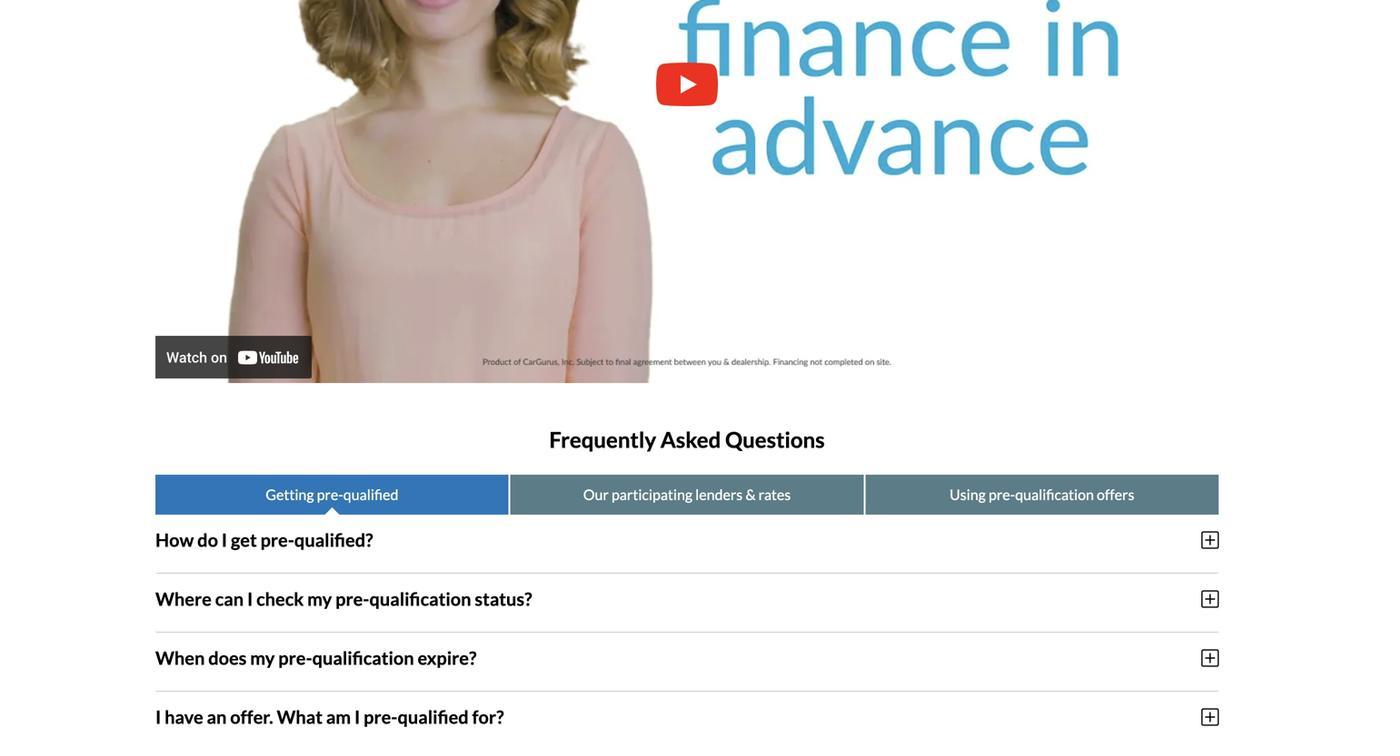 Task type: vqa. For each thing, say whether or not it's contained in the screenshot.
left the do
no



Task type: describe. For each thing, give the bounding box(es) containing it.
i right "can"
[[247, 589, 253, 611]]

plus square image for when does my pre-qualification expire?
[[1201, 649, 1219, 669]]

status?
[[475, 589, 532, 611]]

am
[[326, 707, 351, 729]]

an
[[207, 707, 227, 729]]

when does my pre-qualification expire?
[[155, 648, 477, 670]]

getting pre-qualified tab panel
[[155, 515, 1219, 748]]

expire?
[[418, 648, 477, 670]]

have
[[165, 707, 203, 729]]

frequently asked questions
[[549, 427, 825, 453]]

using pre-qualification offers button
[[866, 475, 1219, 515]]

for?
[[472, 707, 504, 729]]

i have an offer. what am i pre-qualified for?
[[155, 707, 504, 729]]

pre- right the 'getting' on the left
[[317, 486, 343, 504]]

pre- up what
[[278, 648, 312, 670]]

qualification inside button
[[1015, 486, 1094, 504]]

qualified?
[[294, 530, 373, 552]]

qualified inside i have an offer. what am i pre-qualified for? button
[[398, 707, 469, 729]]

does
[[208, 648, 247, 670]]

getting pre-qualified button
[[155, 475, 509, 515]]

how do i get pre-qualified? button
[[155, 515, 1219, 566]]

plus square image for i have an offer. what am i pre-qualified for?
[[1201, 708, 1219, 728]]

asked
[[661, 427, 721, 453]]

i right do at the bottom left of the page
[[222, 530, 227, 552]]

how do i get pre-qualified?
[[155, 530, 373, 552]]

our participating lenders & rates button
[[510, 475, 864, 515]]

pre- right am
[[364, 707, 398, 729]]

where can i check my pre-qualification status? button
[[155, 574, 1219, 625]]

i left have
[[155, 707, 161, 729]]



Task type: locate. For each thing, give the bounding box(es) containing it.
pre- inside button
[[989, 486, 1015, 504]]

my
[[307, 589, 332, 611], [250, 648, 275, 670]]

frequently asked questions tab list
[[155, 475, 1219, 515]]

getting
[[266, 486, 314, 504]]

qualification
[[1015, 486, 1094, 504], [369, 589, 471, 611], [312, 648, 414, 670]]

0 vertical spatial my
[[307, 589, 332, 611]]

questions
[[725, 427, 825, 453]]

pre- right "using"
[[989, 486, 1015, 504]]

pre- right get
[[260, 530, 294, 552]]

do
[[197, 530, 218, 552]]

our participating lenders & rates
[[583, 486, 791, 504]]

3 plus square image from the top
[[1201, 708, 1219, 728]]

where can i check my pre-qualification status?
[[155, 589, 532, 611]]

plus square image
[[1201, 531, 1219, 551], [1201, 649, 1219, 669], [1201, 708, 1219, 728]]

plus square image inside i have an offer. what am i pre-qualified for? button
[[1201, 708, 1219, 728]]

how
[[155, 530, 194, 552]]

2 vertical spatial qualification
[[312, 648, 414, 670]]

lenders
[[695, 486, 743, 504]]

frequently
[[549, 427, 656, 453]]

rates
[[759, 486, 791, 504]]

i right am
[[354, 707, 360, 729]]

1 horizontal spatial my
[[307, 589, 332, 611]]

1 vertical spatial plus square image
[[1201, 649, 1219, 669]]

where
[[155, 589, 212, 611]]

plus square image for how do i get pre-qualified?
[[1201, 531, 1219, 551]]

using
[[950, 486, 986, 504]]

when does my pre-qualification expire? button
[[155, 633, 1219, 684]]

qualification up expire?
[[369, 589, 471, 611]]

participating
[[612, 486, 693, 504]]

plus square image inside how do i get pre-qualified? button
[[1201, 531, 1219, 551]]

0 horizontal spatial my
[[250, 648, 275, 670]]

using pre-qualification offers
[[950, 486, 1135, 504]]

&
[[746, 486, 756, 504]]

qualified
[[343, 486, 398, 504], [398, 707, 469, 729]]

2 plus square image from the top
[[1201, 649, 1219, 669]]

pre-
[[317, 486, 343, 504], [989, 486, 1015, 504], [260, 530, 294, 552], [335, 589, 369, 611], [278, 648, 312, 670], [364, 707, 398, 729]]

qualified up qualified?
[[343, 486, 398, 504]]

my right does
[[250, 648, 275, 670]]

when
[[155, 648, 205, 670]]

i
[[222, 530, 227, 552], [247, 589, 253, 611], [155, 707, 161, 729], [354, 707, 360, 729]]

1 vertical spatial qualification
[[369, 589, 471, 611]]

what
[[277, 707, 323, 729]]

i have an offer. what am i pre-qualified for? button
[[155, 692, 1219, 743]]

plus square image
[[1201, 590, 1219, 610]]

qualified inside getting pre-qualified button
[[343, 486, 398, 504]]

pre- down qualified?
[[335, 589, 369, 611]]

get
[[231, 530, 257, 552]]

0 vertical spatial qualified
[[343, 486, 398, 504]]

plus square image inside "when does my pre-qualification expire?" button
[[1201, 649, 1219, 669]]

our
[[583, 486, 609, 504]]

0 vertical spatial plus square image
[[1201, 531, 1219, 551]]

offer.
[[230, 707, 273, 729]]

2 vertical spatial plus square image
[[1201, 708, 1219, 728]]

qualified left for? at left
[[398, 707, 469, 729]]

1 plus square image from the top
[[1201, 531, 1219, 551]]

offers
[[1097, 486, 1135, 504]]

0 vertical spatial qualification
[[1015, 486, 1094, 504]]

my right check
[[307, 589, 332, 611]]

getting pre-qualified
[[266, 486, 398, 504]]

can
[[215, 589, 244, 611]]

qualification down where can i check my pre-qualification status? at left bottom
[[312, 648, 414, 670]]

check
[[256, 589, 304, 611]]

qualification left offers
[[1015, 486, 1094, 504]]

1 vertical spatial qualified
[[398, 707, 469, 729]]

1 vertical spatial my
[[250, 648, 275, 670]]



